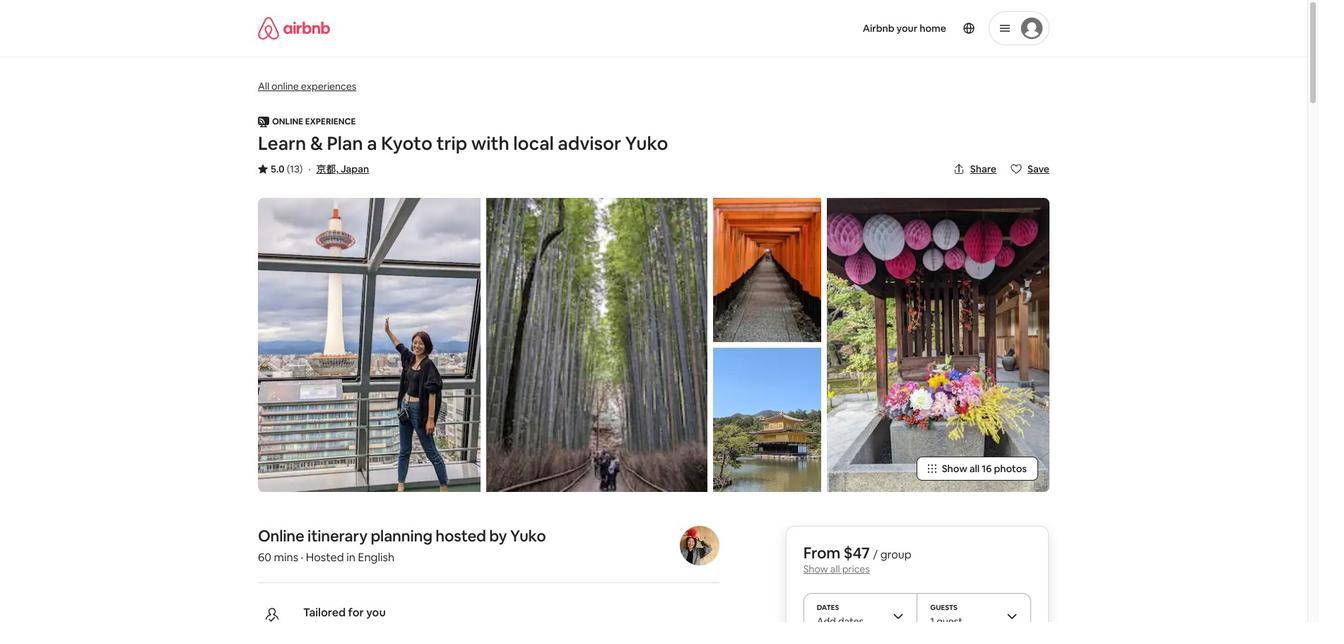 Task type: vqa. For each thing, say whether or not it's contained in the screenshot.
bottom 'Show'
yes



Task type: describe. For each thing, give the bounding box(es) containing it.
airbnb your home link
[[855, 13, 955, 43]]

5.0
[[271, 163, 285, 175]]

京都,
[[316, 163, 339, 175]]

online experience
[[272, 116, 356, 127]]

dates
[[817, 603, 840, 612]]

online
[[258, 526, 305, 546]]

in
[[347, 550, 356, 565]]

all
[[258, 80, 269, 93]]

&
[[310, 132, 323, 156]]

kyoto
[[381, 132, 433, 156]]

for
[[348, 605, 364, 620]]

save button
[[1006, 157, 1056, 181]]

save
[[1028, 163, 1050, 175]]

dates button
[[804, 594, 917, 622]]

tailored
[[303, 605, 346, 620]]

online itinerary planning hosted by yuko 60 mins · hosted in english
[[258, 526, 546, 565]]

yuko
[[625, 132, 669, 156]]

share
[[971, 163, 997, 175]]

show all 16 photos
[[942, 462, 1027, 475]]

show all prices button
[[804, 563, 870, 576]]

by yuko
[[489, 526, 546, 546]]

all online experiences
[[258, 80, 357, 93]]

advisor
[[558, 132, 622, 156]]

trip
[[437, 132, 468, 156]]

0 vertical spatial show
[[942, 462, 968, 475]]

experiences
[[301, 80, 357, 93]]

plan
[[327, 132, 363, 156]]

guests button
[[918, 594, 1031, 622]]

your
[[897, 22, 918, 35]]

airbnb your home
[[863, 22, 947, 35]]

hosted
[[306, 550, 344, 565]]

(13)
[[287, 163, 303, 175]]

京都, japan link
[[316, 163, 369, 175]]



Task type: locate. For each thing, give the bounding box(es) containing it.
guests
[[931, 603, 958, 612]]

experience cover photo image
[[258, 198, 481, 492], [258, 198, 481, 492]]

show left 16
[[942, 462, 968, 475]]

group
[[881, 547, 912, 562]]

·
[[308, 163, 311, 175], [301, 550, 304, 565]]

0 vertical spatial all
[[970, 462, 980, 475]]

all left 16
[[970, 462, 980, 475]]

· inside online itinerary planning hosted by yuko 60 mins · hosted in english
[[301, 550, 304, 565]]

mins
[[274, 550, 298, 565]]

itinerary
[[308, 526, 368, 546]]

5.0 (13)
[[271, 163, 303, 175]]

with
[[471, 132, 510, 156]]

/
[[874, 547, 878, 562]]

show left the prices
[[804, 563, 829, 576]]

home
[[920, 22, 947, 35]]

· 京都, japan
[[308, 163, 369, 175]]

all online experiences link
[[258, 78, 357, 93]]

learn
[[258, 132, 306, 156]]

16
[[982, 462, 992, 475]]

experience photo 2 image
[[714, 198, 821, 342], [714, 198, 821, 342]]

english
[[358, 550, 395, 565]]

all left the prices
[[831, 563, 840, 576]]

show
[[942, 462, 968, 475], [804, 563, 829, 576]]

airbnb
[[863, 22, 895, 35]]

from $47 / group show all prices
[[804, 543, 912, 576]]

experience photo 4 image
[[827, 198, 1050, 492], [827, 198, 1050, 492]]

0 horizontal spatial ·
[[301, 550, 304, 565]]

· right (13)
[[308, 163, 311, 175]]

1 vertical spatial show
[[804, 563, 829, 576]]

0 vertical spatial ·
[[308, 163, 311, 175]]

a
[[367, 132, 377, 156]]

$47
[[844, 543, 870, 563]]

experience photo 1 image
[[487, 198, 708, 492], [487, 198, 708, 492]]

prices
[[843, 563, 870, 576]]

show inside from $47 / group show all prices
[[804, 563, 829, 576]]

· right mins
[[301, 550, 304, 565]]

online
[[272, 80, 299, 93]]

1 vertical spatial ·
[[301, 550, 304, 565]]

learn more about the host, yuko. image
[[680, 526, 720, 566], [680, 526, 720, 566]]

1 vertical spatial all
[[831, 563, 840, 576]]

online
[[272, 116, 303, 127]]

0 horizontal spatial show
[[804, 563, 829, 576]]

you
[[366, 605, 386, 620]]

experience
[[305, 116, 356, 127]]

1 horizontal spatial ·
[[308, 163, 311, 175]]

share button
[[948, 157, 1003, 181]]

experience photo 3 image
[[714, 348, 821, 492], [714, 348, 821, 492]]

tailored for you
[[303, 605, 386, 620]]

60
[[258, 550, 272, 565]]

all
[[970, 462, 980, 475], [831, 563, 840, 576]]

local
[[514, 132, 554, 156]]

0 horizontal spatial all
[[831, 563, 840, 576]]

planning
[[371, 526, 433, 546]]

hosted
[[436, 526, 486, 546]]

photos
[[995, 462, 1027, 475]]

from
[[804, 543, 841, 563]]

1 horizontal spatial show
[[942, 462, 968, 475]]

japan
[[341, 163, 369, 175]]

profile element
[[671, 0, 1050, 57]]

1 horizontal spatial all
[[970, 462, 980, 475]]

learn & plan a kyoto trip with local advisor yuko
[[258, 132, 669, 156]]

show all 16 photos link
[[917, 457, 1039, 481]]

all inside from $47 / group show all prices
[[831, 563, 840, 576]]



